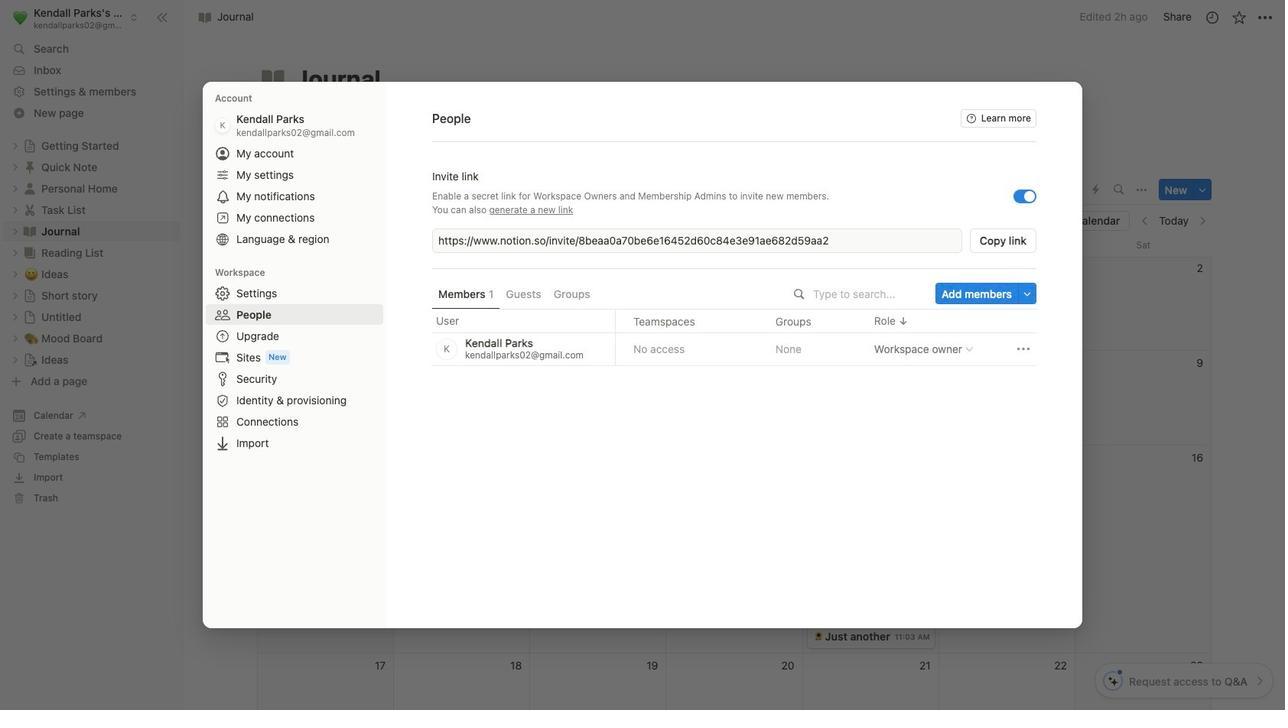 Task type: vqa. For each thing, say whether or not it's contained in the screenshot.
Close sidebar image
yes



Task type: describe. For each thing, give the bounding box(es) containing it.
💚 image
[[13, 8, 28, 27]]

change page icon image
[[259, 65, 287, 93]]

type to search... image
[[794, 289, 805, 300]]

previous month image
[[1140, 216, 1151, 227]]



Task type: locate. For each thing, give the bounding box(es) containing it.
updates image
[[1205, 10, 1220, 25]]

create and view automations image
[[1093, 185, 1100, 195]]

close sidebar image
[[156, 11, 168, 23]]

next month image
[[1197, 216, 1208, 227]]

tab list
[[257, 175, 1018, 205]]

🌻 image
[[814, 631, 823, 643]]

None text field
[[438, 233, 959, 249]]

Type to search... text field
[[813, 288, 925, 301]]

favorite image
[[1232, 10, 1247, 25]]



